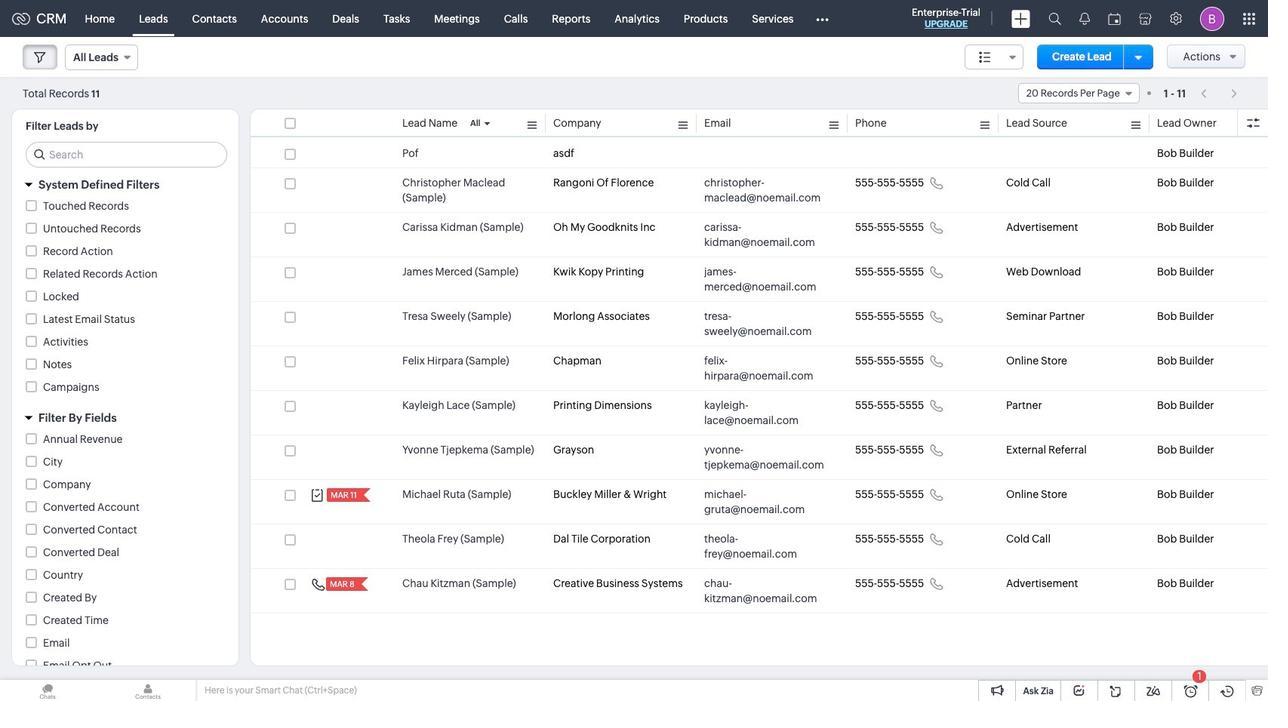 Task type: locate. For each thing, give the bounding box(es) containing it.
navigation
[[1194, 82, 1246, 104]]

chats image
[[0, 680, 95, 701]]

Other Modules field
[[806, 6, 838, 31]]

profile element
[[1191, 0, 1234, 37]]

logo image
[[12, 12, 30, 25]]

signals element
[[1071, 0, 1099, 37]]

calendar image
[[1108, 12, 1121, 25]]

None field
[[65, 45, 138, 70], [965, 45, 1024, 69], [1018, 83, 1140, 103], [65, 45, 138, 70], [1018, 83, 1140, 103]]

search element
[[1040, 0, 1071, 37]]

search image
[[1049, 12, 1061, 25]]

row group
[[251, 139, 1268, 614]]

Search text field
[[26, 143, 226, 167]]

size image
[[979, 51, 991, 64]]

create menu element
[[1003, 0, 1040, 37]]



Task type: vqa. For each thing, say whether or not it's contained in the screenshot.
Profile element
yes



Task type: describe. For each thing, give the bounding box(es) containing it.
create menu image
[[1012, 9, 1031, 28]]

none field size
[[965, 45, 1024, 69]]

signals image
[[1080, 12, 1090, 25]]

contacts image
[[100, 680, 196, 701]]

profile image
[[1200, 6, 1225, 31]]



